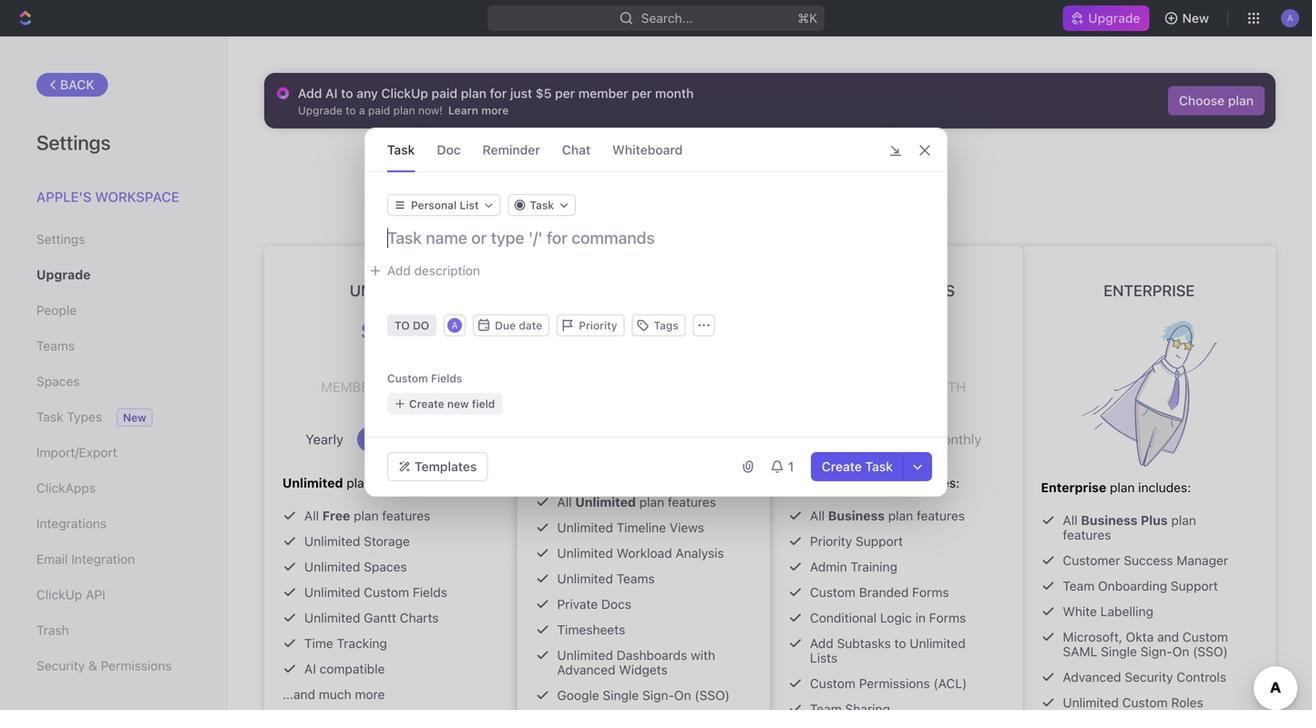 Task type: describe. For each thing, give the bounding box(es) containing it.
unlimited for unlimited teams
[[557, 571, 613, 586]]

upgrade for upgrade to unleash everything
[[639, 154, 714, 177]]

onboarding
[[1099, 578, 1168, 593]]

2 horizontal spatial month
[[916, 379, 967, 395]]

(sso) inside microsoft, okta and custom saml single sign-on (sso)
[[1193, 644, 1229, 659]]

1 vertical spatial more
[[355, 687, 385, 702]]

white
[[1063, 604, 1098, 619]]

people link
[[36, 295, 191, 326]]

plan down business plus plan includes:
[[889, 508, 914, 523]]

...and
[[283, 687, 315, 702]]

includes: for unlimited plan includes:
[[375, 475, 428, 490]]

custom fields
[[387, 372, 463, 385]]

new button
[[1157, 4, 1221, 33]]

microsoft,
[[1063, 630, 1123, 645]]

security & permissions
[[36, 658, 172, 673]]

google
[[557, 688, 600, 703]]

enterprise image
[[1082, 321, 1217, 467]]

task inside settings "element"
[[36, 409, 63, 424]]

yearly for business plus
[[812, 431, 850, 447]]

plan inside all business plus plan features
[[1172, 513, 1197, 528]]

unlimited dashboards with advanced widgets
[[557, 648, 716, 677]]

unlimited for unlimited plan includes:
[[283, 475, 343, 490]]

features for all business plan features
[[917, 508, 965, 523]]

enterprise for enterprise plan includes:
[[1042, 480, 1107, 495]]

custom permissions (acl)
[[810, 676, 968, 691]]

on inside microsoft, okta and custom saml single sign-on (sso)
[[1173, 644, 1190, 659]]

add for add ai to any clickup paid plan for just $5 per member per month learn more
[[298, 86, 322, 101]]

integrations link
[[36, 508, 191, 539]]

to inside add subtasks to unlimited lists
[[895, 636, 907, 651]]

import/export
[[36, 445, 117, 460]]

field
[[472, 397, 495, 410]]

email integration
[[36, 552, 135, 567]]

back
[[60, 77, 95, 92]]

choose plan link
[[1169, 86, 1265, 115]]

unlimited plan includes:
[[283, 475, 428, 490]]

unlimited for unlimited
[[350, 281, 432, 299]]

search...
[[641, 10, 693, 26]]

create for create task
[[822, 459, 862, 474]]

doc button
[[437, 129, 461, 171]]

all for all free plan features
[[304, 508, 319, 523]]

unleash
[[739, 154, 806, 177]]

to do button
[[387, 315, 437, 336]]

in
[[916, 610, 926, 625]]

to inside 'dropdown button'
[[395, 319, 410, 332]]

single inside microsoft, okta and custom saml single sign-on (sso)
[[1102, 644, 1138, 659]]

1 horizontal spatial security
[[1125, 670, 1174, 685]]

whiteboard button
[[613, 129, 683, 171]]

conditional
[[810, 610, 877, 625]]

apple's workspace
[[36, 189, 179, 205]]

custom up gantt
[[364, 585, 409, 600]]

unlimited custom fields
[[304, 585, 448, 600]]

email
[[36, 552, 68, 567]]

1 vertical spatial support
[[1171, 578, 1219, 593]]

settings link
[[36, 224, 191, 255]]

learn
[[448, 104, 479, 117]]

custom for custom fields
[[387, 372, 428, 385]]

spaces link
[[36, 366, 191, 397]]

1 vertical spatial teams
[[617, 571, 655, 586]]

templates button
[[387, 452, 488, 481]]

controls
[[1177, 670, 1227, 685]]

plus for business plus
[[917, 281, 955, 299]]

choose plan
[[1180, 93, 1254, 108]]

1 vertical spatial upgrade link
[[36, 259, 191, 290]]

0 vertical spatial upgrade
[[1089, 10, 1141, 26]]

settings inside settings link
[[36, 232, 85, 247]]

branded
[[859, 585, 909, 600]]

types
[[67, 409, 102, 424]]

unlimited for unlimited timeline views
[[557, 520, 613, 535]]

logic
[[881, 610, 912, 625]]

all business plan features
[[810, 508, 965, 523]]

api
[[86, 587, 105, 602]]

plan up all business plus plan features
[[1110, 480, 1135, 495]]

custom inside microsoft, okta and custom saml single sign-on (sso)
[[1183, 630, 1229, 645]]

$ for 7
[[361, 318, 371, 344]]

compatible
[[320, 661, 385, 676]]

free
[[323, 508, 350, 523]]

security inside settings "element"
[[36, 658, 85, 673]]

enterprise for enterprise
[[1104, 281, 1195, 299]]

teams link
[[36, 330, 191, 361]]

new
[[448, 397, 469, 410]]

unlimited for unlimited spaces
[[304, 559, 360, 574]]

priority button
[[557, 315, 625, 336]]

plan inside choose plan 'link'
[[1229, 93, 1254, 108]]

paid
[[432, 86, 458, 101]]

analysis
[[676, 546, 724, 561]]

time
[[304, 636, 333, 651]]

all business plus plan features
[[1063, 513, 1197, 542]]

0 horizontal spatial (sso)
[[695, 688, 730, 703]]

member inside the $ 7 member per month
[[321, 379, 378, 395]]

upgrade to unleash everything
[[639, 154, 902, 177]]

all for all business plan features
[[810, 508, 825, 523]]

includes: for enterprise plan includes:
[[1139, 480, 1192, 495]]

new inside settings "element"
[[123, 411, 146, 424]]

import/export link
[[36, 437, 191, 468]]

unlimited for unlimited storage
[[304, 534, 360, 549]]

a button
[[446, 316, 464, 335]]

ai compatible
[[304, 661, 385, 676]]

unlimited for unlimited workload analysis
[[557, 546, 613, 561]]

advanced inside unlimited dashboards with advanced widgets
[[557, 662, 616, 677]]

team
[[1063, 578, 1095, 593]]

reminder
[[483, 142, 540, 157]]

email integration link
[[36, 544, 191, 575]]

⌘k
[[798, 10, 818, 26]]

settings element
[[0, 36, 228, 710]]

task types
[[36, 409, 102, 424]]

clickapps
[[36, 480, 96, 495]]

1 vertical spatial single
[[603, 688, 639, 703]]

0 vertical spatial fields
[[431, 372, 463, 385]]

more inside 'add ai to any clickup paid plan for just $5 per member per month learn more'
[[482, 104, 509, 117]]

reminder button
[[483, 129, 540, 171]]

1 horizontal spatial advanced
[[1063, 670, 1122, 685]]

$ 12
[[604, 297, 672, 370]]

conditional logic in forms
[[810, 610, 967, 625]]

doc
[[437, 142, 461, 157]]

$ 7 member per month
[[321, 311, 461, 395]]

do
[[413, 319, 430, 332]]

whiteboard
[[613, 142, 683, 157]]

trash
[[36, 623, 69, 638]]

much
[[319, 687, 352, 702]]

1 horizontal spatial spaces
[[364, 559, 407, 574]]

custom for custom branded forms
[[810, 585, 856, 600]]

people
[[36, 303, 77, 318]]

timeline
[[617, 520, 666, 535]]

task inside create task button
[[866, 459, 893, 474]]

priority for priority
[[579, 319, 618, 332]]

unlimited storage
[[304, 534, 410, 549]]

chat
[[562, 142, 591, 157]]

gantt
[[364, 610, 396, 625]]

0 horizontal spatial support
[[856, 534, 903, 549]]

back link
[[36, 73, 108, 97]]

permissions inside settings "element"
[[101, 658, 172, 673]]

1 button
[[763, 452, 804, 481]]

trash link
[[36, 615, 191, 646]]

unlimited for unlimited dashboards with advanced widgets
[[557, 648, 613, 663]]

1 horizontal spatial includes:
[[907, 475, 960, 490]]



Task type: vqa. For each thing, say whether or not it's contained in the screenshot.
the Whiteboard inside "Whiteboard" link
no



Task type: locate. For each thing, give the bounding box(es) containing it.
settings
[[36, 130, 111, 154], [36, 232, 85, 247]]

0 vertical spatial settings
[[36, 130, 111, 154]]

member left custom fields
[[321, 379, 378, 395]]

spaces inside settings "element"
[[36, 374, 80, 389]]

priority button
[[557, 315, 625, 336]]

0 horizontal spatial teams
[[36, 338, 75, 353]]

priority up admin
[[810, 534, 853, 549]]

0 horizontal spatial more
[[355, 687, 385, 702]]

0 horizontal spatial permissions
[[101, 658, 172, 673]]

2 vertical spatial plus
[[1141, 513, 1168, 528]]

1 horizontal spatial teams
[[617, 571, 655, 586]]

unlimited inside add subtasks to unlimited lists
[[910, 636, 966, 651]]

all up customer
[[1063, 513, 1078, 528]]

clickup
[[381, 86, 428, 101], [36, 587, 82, 602]]

upgrade link left new button
[[1063, 5, 1150, 31]]

0 vertical spatial clickup
[[381, 86, 428, 101]]

0 horizontal spatial month
[[410, 379, 461, 395]]

features
[[668, 495, 716, 510], [382, 508, 431, 523], [917, 508, 965, 523], [1063, 527, 1112, 542]]

admin training
[[810, 559, 898, 574]]

dashboards
[[617, 648, 688, 663]]

upgrade up people
[[36, 267, 91, 282]]

more down compatible
[[355, 687, 385, 702]]

task left types
[[36, 409, 63, 424]]

0 horizontal spatial on
[[675, 688, 692, 703]]

private
[[557, 597, 598, 612]]

1 settings from the top
[[36, 130, 111, 154]]

1 horizontal spatial ai
[[326, 86, 338, 101]]

permissions
[[101, 658, 172, 673], [859, 676, 931, 691]]

1 vertical spatial ai
[[304, 661, 316, 676]]

includes: up all business plan features
[[907, 475, 960, 490]]

unlimited inside unlimited dashboards with advanced widgets
[[557, 648, 613, 663]]

more down 'for'
[[482, 104, 509, 117]]

task down reminder button
[[530, 199, 554, 212]]

0 horizontal spatial advanced
[[557, 662, 616, 677]]

plan inside 'add ai to any clickup paid plan for just $5 per member per month learn more'
[[461, 86, 487, 101]]

permissions down trash "link"
[[101, 658, 172, 673]]

due date
[[495, 319, 543, 332]]

custom for custom permissions (acl)
[[810, 676, 856, 691]]

1 button
[[763, 452, 804, 481]]

2 horizontal spatial yearly
[[812, 431, 850, 447]]

member per month
[[827, 379, 967, 395]]

includes:
[[375, 475, 428, 490], [907, 475, 960, 490], [1139, 480, 1192, 495]]

security down microsoft, okta and custom saml single sign-on (sso)
[[1125, 670, 1174, 685]]

storage
[[364, 534, 410, 549]]

1 horizontal spatial on
[[1173, 644, 1190, 659]]

permissions down add subtasks to unlimited lists
[[859, 676, 931, 691]]

member right $5
[[579, 86, 629, 101]]

enterprise
[[1104, 281, 1195, 299], [1042, 480, 1107, 495]]

features up views
[[668, 495, 716, 510]]

advanced down saml
[[1063, 670, 1122, 685]]

business plus
[[838, 281, 955, 299]]

month inside 'add ai to any clickup paid plan for just $5 per member per month learn more'
[[655, 86, 694, 101]]

2 horizontal spatial upgrade
[[1089, 10, 1141, 26]]

create task
[[822, 459, 893, 474]]

0 horizontal spatial single
[[603, 688, 639, 703]]

all up "priority support"
[[810, 508, 825, 523]]

member
[[579, 86, 629, 101], [321, 379, 378, 395], [827, 379, 884, 395]]

settings down apple's
[[36, 232, 85, 247]]

0 horizontal spatial spaces
[[36, 374, 80, 389]]

1 horizontal spatial clickup
[[381, 86, 428, 101]]

features down business plus plan includes:
[[917, 508, 965, 523]]

1 vertical spatial priority
[[810, 534, 853, 549]]

task up business plus plan includes:
[[866, 459, 893, 474]]

0 vertical spatial ai
[[326, 86, 338, 101]]

plan up all free plan features
[[347, 475, 372, 490]]

a
[[452, 320, 458, 330]]

plus for business plus plan includes:
[[848, 475, 875, 490]]

features for all free plan features
[[382, 508, 431, 523]]

0 horizontal spatial clickup
[[36, 587, 82, 602]]

0 vertical spatial upgrade link
[[1063, 5, 1150, 31]]

0 horizontal spatial security
[[36, 658, 85, 673]]

1 vertical spatial (sso)
[[695, 688, 730, 703]]

upgrade for bottommost the upgrade link
[[36, 267, 91, 282]]

white labelling
[[1063, 604, 1154, 619]]

advanced up 'google'
[[557, 662, 616, 677]]

create task button
[[811, 452, 904, 481]]

to left unleash
[[718, 154, 735, 177]]

1 vertical spatial upgrade
[[639, 154, 714, 177]]

to
[[341, 86, 353, 101], [718, 154, 735, 177], [395, 319, 410, 332], [895, 636, 907, 651]]

0 vertical spatial on
[[1173, 644, 1190, 659]]

0 vertical spatial new
[[1183, 10, 1210, 26]]

2 horizontal spatial member
[[827, 379, 884, 395]]

task inside task dropdown button
[[530, 199, 554, 212]]

1 horizontal spatial support
[[1171, 578, 1219, 593]]

custom down lists
[[810, 676, 856, 691]]

charts
[[400, 610, 439, 625]]

2 settings from the top
[[36, 232, 85, 247]]

2 vertical spatial upgrade
[[36, 267, 91, 282]]

clickup inside 'add ai to any clickup paid plan for just $5 per member per month learn more'
[[381, 86, 428, 101]]

0 vertical spatial spaces
[[36, 374, 80, 389]]

add inside add subtasks to unlimited lists
[[810, 636, 834, 651]]

priority left tags dropdown button at the top of the page
[[579, 319, 618, 332]]

support
[[856, 534, 903, 549], [1171, 578, 1219, 593]]

to left any
[[341, 86, 353, 101]]

unlimited for unlimited gantt charts
[[304, 610, 360, 625]]

new inside button
[[1183, 10, 1210, 26]]

1 horizontal spatial month
[[655, 86, 694, 101]]

ai left any
[[326, 86, 338, 101]]

teams down unlimited workload analysis
[[617, 571, 655, 586]]

month inside the $ 7 member per month
[[410, 379, 461, 395]]

2 horizontal spatial plus
[[1141, 513, 1168, 528]]

unlimited workload analysis
[[557, 546, 724, 561]]

features inside all business plus plan features
[[1063, 527, 1112, 542]]

single up advanced security controls on the right bottom of the page
[[1102, 644, 1138, 659]]

1 vertical spatial new
[[123, 411, 146, 424]]

unlimited gantt charts
[[304, 610, 439, 625]]

all up unlimited timeline views
[[557, 495, 572, 510]]

month
[[655, 86, 694, 101], [410, 379, 461, 395], [916, 379, 967, 395]]

ai inside 'add ai to any clickup paid plan for just $5 per member per month learn more'
[[326, 86, 338, 101]]

business
[[838, 281, 913, 299], [789, 475, 845, 490], [829, 508, 885, 523], [1082, 513, 1138, 528]]

create new field
[[409, 397, 495, 410]]

all left the free
[[304, 508, 319, 523]]

dialog containing task
[[365, 128, 948, 497]]

fields up create new field button
[[431, 372, 463, 385]]

includes: up all free plan features
[[375, 475, 428, 490]]

1 horizontal spatial plus
[[917, 281, 955, 299]]

2 horizontal spatial includes:
[[1139, 480, 1192, 495]]

clickup right any
[[381, 86, 428, 101]]

unlimited teams
[[557, 571, 655, 586]]

0 horizontal spatial plus
[[848, 475, 875, 490]]

0 vertical spatial plus
[[917, 281, 955, 299]]

clickup up trash
[[36, 587, 82, 602]]

0 horizontal spatial sign-
[[643, 688, 675, 703]]

1 vertical spatial on
[[675, 688, 692, 703]]

add ai to any clickup paid plan for just $5 per member per month learn more
[[298, 86, 694, 117]]

custom right and
[[1183, 630, 1229, 645]]

tags button
[[632, 315, 686, 336]]

1 horizontal spatial add
[[810, 636, 834, 651]]

everything
[[811, 154, 902, 177]]

priority
[[579, 319, 618, 332], [810, 534, 853, 549]]

1 horizontal spatial priority
[[810, 534, 853, 549]]

0 vertical spatial single
[[1102, 644, 1138, 659]]

all free plan features
[[304, 508, 431, 523]]

0 horizontal spatial create
[[409, 397, 445, 410]]

add for add subtasks to unlimited lists
[[810, 636, 834, 651]]

ai down the time
[[304, 661, 316, 676]]

create down custom fields
[[409, 397, 445, 410]]

plan right choose
[[1229, 93, 1254, 108]]

0 vertical spatial teams
[[36, 338, 75, 353]]

spaces down storage
[[364, 559, 407, 574]]

$ left '7'
[[361, 318, 371, 344]]

includes: up all business plus plan features
[[1139, 480, 1192, 495]]

upgrade inside settings "element"
[[36, 267, 91, 282]]

all for all unlimited plan features
[[557, 495, 572, 510]]

0 vertical spatial enterprise
[[1104, 281, 1195, 299]]

yearly for unlimited
[[306, 431, 344, 447]]

forms right in
[[930, 610, 967, 625]]

1 vertical spatial clickup
[[36, 587, 82, 602]]

(sso) down the with
[[695, 688, 730, 703]]

1 horizontal spatial more
[[482, 104, 509, 117]]

manager
[[1177, 553, 1229, 568]]

workspace
[[95, 189, 179, 205]]

integration
[[71, 552, 135, 567]]

customer
[[1063, 553, 1121, 568]]

priority inside button
[[579, 319, 618, 332]]

timesheets
[[557, 622, 626, 637]]

tags button
[[632, 315, 686, 336]]

microsoft, okta and custom saml single sign-on (sso)
[[1063, 630, 1229, 659]]

1 vertical spatial add
[[810, 636, 834, 651]]

spaces up task types
[[36, 374, 80, 389]]

any
[[357, 86, 378, 101]]

custom up create new field button
[[387, 372, 428, 385]]

1 horizontal spatial sign-
[[1141, 644, 1173, 659]]

plan up manager
[[1172, 513, 1197, 528]]

saml
[[1063, 644, 1098, 659]]

$ for 12
[[604, 304, 614, 330]]

clickup api link
[[36, 579, 191, 610]]

1 horizontal spatial (sso)
[[1193, 644, 1229, 659]]

lists
[[810, 650, 838, 666]]

to down logic
[[895, 636, 907, 651]]

dialog
[[365, 128, 948, 497]]

task button
[[387, 129, 415, 171]]

single
[[1102, 644, 1138, 659], [603, 688, 639, 703]]

1 horizontal spatial upgrade
[[639, 154, 714, 177]]

all for all business plus plan features
[[1063, 513, 1078, 528]]

1 vertical spatial plus
[[848, 475, 875, 490]]

advanced
[[557, 662, 616, 677], [1063, 670, 1122, 685]]

0 horizontal spatial yearly
[[306, 431, 344, 447]]

1 vertical spatial forms
[[930, 610, 967, 625]]

0 horizontal spatial priority
[[579, 319, 618, 332]]

0 horizontal spatial upgrade link
[[36, 259, 191, 290]]

plan up learn
[[461, 86, 487, 101]]

1 vertical spatial spaces
[[364, 559, 407, 574]]

teams down people
[[36, 338, 75, 353]]

1 vertical spatial enterprise
[[1042, 480, 1107, 495]]

add inside 'add ai to any clickup paid plan for just $5 per member per month learn more'
[[298, 86, 322, 101]]

unlimited
[[350, 281, 432, 299], [283, 475, 343, 490], [576, 495, 636, 510], [557, 520, 613, 535], [304, 534, 360, 549], [557, 546, 613, 561], [304, 559, 360, 574], [557, 571, 613, 586], [304, 585, 360, 600], [304, 610, 360, 625], [910, 636, 966, 651], [557, 648, 613, 663]]

1
[[788, 459, 794, 474]]

$ left 12
[[604, 304, 614, 330]]

0 horizontal spatial add
[[298, 86, 322, 101]]

upgrade link up the people link on the top left
[[36, 259, 191, 290]]

&
[[88, 658, 97, 673]]

1 horizontal spatial new
[[1183, 10, 1210, 26]]

support down manager
[[1171, 578, 1219, 593]]

1 vertical spatial sign-
[[643, 688, 675, 703]]

all inside all business plus plan features
[[1063, 513, 1078, 528]]

forms up in
[[913, 585, 950, 600]]

create new field button
[[387, 393, 503, 415]]

to inside 'add ai to any clickup paid plan for just $5 per member per month learn more'
[[341, 86, 353, 101]]

1 vertical spatial permissions
[[859, 676, 931, 691]]

templates
[[415, 459, 477, 474]]

task left 'doc'
[[387, 142, 415, 157]]

per inside the $ 7 member per month
[[382, 379, 407, 395]]

features up storage
[[382, 508, 431, 523]]

1 horizontal spatial create
[[822, 459, 862, 474]]

upgrade up task name or type '/' for commands text box
[[639, 154, 714, 177]]

1 horizontal spatial single
[[1102, 644, 1138, 659]]

$ inside the $ 7 member per month
[[361, 318, 371, 344]]

settings up apple's
[[36, 130, 111, 154]]

1 vertical spatial create
[[822, 459, 862, 474]]

1 vertical spatial settings
[[36, 232, 85, 247]]

to left do
[[395, 319, 410, 332]]

1 horizontal spatial permissions
[[859, 676, 931, 691]]

$ inside $ 12
[[604, 304, 614, 330]]

plan up unlimited storage
[[354, 508, 379, 523]]

add down conditional at the bottom right of page
[[810, 636, 834, 651]]

sign- inside microsoft, okta and custom saml single sign-on (sso)
[[1141, 644, 1173, 659]]

features up customer
[[1063, 527, 1112, 542]]

0 vertical spatial sign-
[[1141, 644, 1173, 659]]

clickup inside "link"
[[36, 587, 82, 602]]

0 horizontal spatial includes:
[[375, 475, 428, 490]]

and
[[1158, 630, 1180, 645]]

apple's
[[36, 189, 92, 205]]

fields up 'charts'
[[413, 585, 448, 600]]

task button
[[508, 194, 576, 216]]

0 vertical spatial forms
[[913, 585, 950, 600]]

unlimited for unlimited custom fields
[[304, 585, 360, 600]]

new up import/export link
[[123, 411, 146, 424]]

choose
[[1180, 93, 1225, 108]]

team onboarding support
[[1063, 578, 1219, 593]]

google single sign-on (sso)
[[557, 688, 730, 703]]

1 horizontal spatial member
[[579, 86, 629, 101]]

1 horizontal spatial $
[[604, 304, 614, 330]]

add
[[298, 86, 322, 101], [810, 636, 834, 651]]

upgrade left new button
[[1089, 10, 1141, 26]]

0 horizontal spatial $
[[361, 318, 371, 344]]

0 vertical spatial priority
[[579, 319, 618, 332]]

ai
[[326, 86, 338, 101], [304, 661, 316, 676]]

1 horizontal spatial yearly
[[559, 418, 597, 434]]

0 vertical spatial create
[[409, 397, 445, 410]]

plan up all business plan features
[[879, 475, 904, 490]]

docs
[[602, 597, 632, 612]]

Task name or type '/' for commands text field
[[387, 227, 929, 249]]

0 vertical spatial add
[[298, 86, 322, 101]]

teams inside settings "element"
[[36, 338, 75, 353]]

create inside dropdown button
[[409, 397, 445, 410]]

0 horizontal spatial ai
[[304, 661, 316, 676]]

sign- down widgets
[[643, 688, 675, 703]]

new up choose
[[1183, 10, 1210, 26]]

per
[[555, 86, 575, 101], [632, 86, 652, 101], [382, 379, 407, 395], [888, 379, 913, 395]]

custom down admin
[[810, 585, 856, 600]]

create up business plus plan includes:
[[822, 459, 862, 474]]

0 horizontal spatial member
[[321, 379, 378, 395]]

with
[[691, 648, 716, 663]]

member inside 'add ai to any clickup paid plan for just $5 per member per month learn more'
[[579, 86, 629, 101]]

1 vertical spatial fields
[[413, 585, 448, 600]]

on up controls in the bottom right of the page
[[1173, 644, 1190, 659]]

security left & on the bottom left
[[36, 658, 85, 673]]

add left any
[[298, 86, 322, 101]]

integrations
[[36, 516, 107, 531]]

...and much more
[[283, 687, 385, 702]]

on down the with
[[675, 688, 692, 703]]

member up create task
[[827, 379, 884, 395]]

0 vertical spatial support
[[856, 534, 903, 549]]

1 horizontal spatial upgrade link
[[1063, 5, 1150, 31]]

plan up timeline
[[640, 495, 665, 510]]

single down widgets
[[603, 688, 639, 703]]

12
[[616, 297, 672, 370]]

0 vertical spatial (sso)
[[1193, 644, 1229, 659]]

0 vertical spatial permissions
[[101, 658, 172, 673]]

sign- up advanced security controls on the right bottom of the page
[[1141, 644, 1173, 659]]

plus inside all business plus plan features
[[1141, 513, 1168, 528]]

support up training
[[856, 534, 903, 549]]

admin
[[810, 559, 848, 574]]

okta
[[1126, 630, 1154, 645]]

tags
[[654, 319, 679, 332]]

features for all unlimited plan features
[[668, 495, 716, 510]]

business inside all business plus plan features
[[1082, 513, 1138, 528]]

(sso) up controls in the bottom right of the page
[[1193, 644, 1229, 659]]

0 vertical spatial more
[[482, 104, 509, 117]]

create for create new field
[[409, 397, 445, 410]]

priority for priority support
[[810, 534, 853, 549]]



